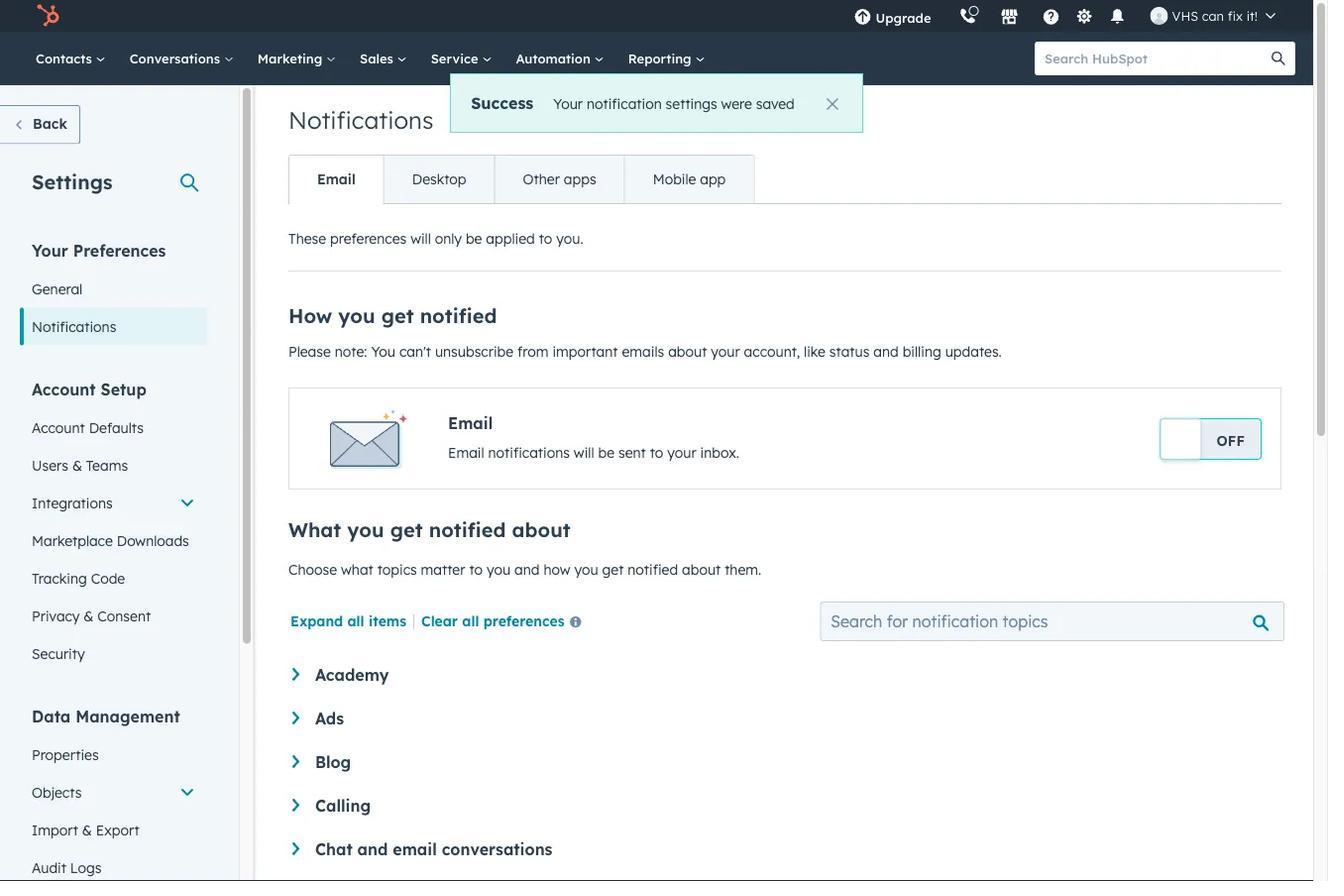 Task type: locate. For each thing, give the bounding box(es) containing it.
marketplaces image
[[1001, 9, 1019, 27]]

data management
[[32, 707, 180, 726]]

your notification settings were saved
[[554, 95, 795, 112]]

1 horizontal spatial your
[[554, 95, 583, 112]]

apps
[[564, 171, 597, 188]]

0 vertical spatial &
[[72, 457, 82, 474]]

your inside the success alert
[[554, 95, 583, 112]]

general link
[[20, 270, 207, 308]]

1 horizontal spatial to
[[539, 230, 553, 247]]

Search for notification topics search field
[[820, 602, 1285, 642]]

2 horizontal spatial and
[[874, 343, 899, 360]]

caret image left calling
[[293, 799, 299, 812]]

1 vertical spatial your
[[32, 240, 68, 260]]

notifications down sales
[[289, 105, 434, 135]]

will left the sent
[[574, 444, 595, 462]]

1 account from the top
[[32, 379, 96, 399]]

& right users
[[72, 457, 82, 474]]

0 horizontal spatial be
[[466, 230, 482, 247]]

0 horizontal spatial all
[[348, 612, 365, 629]]

2 caret image from the top
[[293, 712, 299, 725]]

chat and email conversations
[[315, 840, 553, 860]]

1 vertical spatial caret image
[[293, 843, 299, 856]]

account setup
[[32, 379, 147, 399]]

& right privacy
[[84, 607, 94, 625]]

0 horizontal spatial will
[[411, 230, 431, 247]]

account up users
[[32, 419, 85, 436]]

0 vertical spatial your
[[554, 95, 583, 112]]

2 vertical spatial about
[[682, 561, 721, 579]]

0 horizontal spatial your
[[668, 444, 697, 462]]

clear all preferences button
[[421, 611, 590, 634]]

notifications inside your preferences element
[[32, 318, 116, 335]]

caret image inside blog dropdown button
[[293, 756, 299, 768]]

email left notifications
[[448, 444, 485, 462]]

notified
[[420, 303, 497, 328], [429, 518, 506, 542], [628, 561, 678, 579]]

caret image inside the academy dropdown button
[[293, 668, 299, 681]]

and left billing
[[874, 343, 899, 360]]

1 vertical spatial about
[[512, 518, 571, 542]]

contacts link
[[24, 32, 118, 85]]

notifications image
[[1109, 9, 1127, 27]]

0 vertical spatial your
[[711, 343, 740, 360]]

help image
[[1043, 9, 1061, 27]]

get up topics at left
[[390, 518, 423, 542]]

0 horizontal spatial notifications
[[32, 318, 116, 335]]

setup
[[101, 379, 147, 399]]

1 vertical spatial be
[[598, 444, 615, 462]]

caret image
[[293, 756, 299, 768], [293, 843, 299, 856]]

calling
[[315, 796, 371, 816]]

all left 'items'
[[348, 612, 365, 629]]

menu
[[840, 0, 1290, 32]]

0 vertical spatial and
[[874, 343, 899, 360]]

all
[[348, 612, 365, 629], [462, 612, 479, 629]]

1 all from the left
[[348, 612, 365, 629]]

menu containing vhs can fix it!
[[840, 0, 1290, 32]]

unsubscribe
[[435, 343, 514, 360]]

caret image inside calling dropdown button
[[293, 799, 299, 812]]

notified up matter
[[429, 518, 506, 542]]

sales
[[360, 50, 397, 66]]

privacy & consent link
[[20, 597, 207, 635]]

1 vertical spatial and
[[515, 561, 540, 579]]

& for teams
[[72, 457, 82, 474]]

your preferences element
[[20, 239, 207, 346]]

account defaults link
[[20, 409, 207, 447]]

1 caret image from the top
[[293, 668, 299, 681]]

1 vertical spatial notified
[[429, 518, 506, 542]]

2 account from the top
[[32, 419, 85, 436]]

your for your notification settings were saved
[[554, 95, 583, 112]]

0 horizontal spatial your
[[32, 240, 68, 260]]

menu item
[[946, 0, 950, 32]]

0 vertical spatial be
[[466, 230, 482, 247]]

automation
[[516, 50, 595, 66]]

hubspot link
[[24, 4, 74, 28]]

your up general
[[32, 240, 68, 260]]

notifications down general
[[32, 318, 116, 335]]

to left you. at the left of the page
[[539, 230, 553, 247]]

vhs can fix it!
[[1173, 7, 1258, 24]]

blog button
[[293, 753, 1278, 772]]

0 vertical spatial caret image
[[293, 756, 299, 768]]

caret image
[[293, 668, 299, 681], [293, 712, 299, 725], [293, 799, 299, 812]]

& inside data management element
[[82, 822, 92, 839]]

teams
[[86, 457, 128, 474]]

privacy
[[32, 607, 80, 625]]

your left inbox.
[[668, 444, 697, 462]]

your preferences
[[32, 240, 166, 260]]

tracking code
[[32, 570, 125, 587]]

3 caret image from the top
[[293, 799, 299, 812]]

upgrade
[[876, 9, 932, 26]]

0 vertical spatial will
[[411, 230, 431, 247]]

you up note:
[[338, 303, 375, 328]]

preferences right these in the left top of the page
[[330, 230, 407, 247]]

to right matter
[[469, 561, 483, 579]]

navigation
[[289, 155, 755, 204]]

2 caret image from the top
[[293, 843, 299, 856]]

email up these in the left top of the page
[[317, 171, 356, 188]]

2 vertical spatial caret image
[[293, 799, 299, 812]]

import & export link
[[20, 812, 207, 849]]

notifications
[[289, 105, 434, 135], [32, 318, 116, 335]]

hubspot image
[[36, 4, 59, 28]]

notified left them.
[[628, 561, 678, 579]]

settings
[[666, 95, 718, 112]]

tracking
[[32, 570, 87, 587]]

be right only
[[466, 230, 482, 247]]

marketplace downloads link
[[20, 522, 207, 560]]

1 caret image from the top
[[293, 756, 299, 768]]

0 vertical spatial account
[[32, 379, 96, 399]]

1 vertical spatial account
[[32, 419, 85, 436]]

desktop
[[412, 171, 467, 188]]

updates.
[[946, 343, 1002, 360]]

service link
[[419, 32, 504, 85]]

about right emails
[[669, 343, 707, 360]]

about up how
[[512, 518, 571, 542]]

1 vertical spatial to
[[650, 444, 664, 462]]

1 horizontal spatial will
[[574, 444, 595, 462]]

integrations
[[32, 494, 113, 512]]

consent
[[97, 607, 151, 625]]

caret image inside 'chat and email conversations' dropdown button
[[293, 843, 299, 856]]

1 vertical spatial get
[[390, 518, 423, 542]]

1 vertical spatial &
[[84, 607, 94, 625]]

0 vertical spatial email
[[317, 171, 356, 188]]

will for only
[[411, 230, 431, 247]]

settings image
[[1076, 8, 1094, 26]]

help button
[[1035, 0, 1069, 32]]

get
[[381, 303, 414, 328], [390, 518, 423, 542], [602, 561, 624, 579]]

integrations button
[[20, 484, 207, 522]]

account up the account defaults
[[32, 379, 96, 399]]

all inside button
[[462, 612, 479, 629]]

about left them.
[[682, 561, 721, 579]]

1 vertical spatial your
[[668, 444, 697, 462]]

data
[[32, 707, 71, 726]]

close image
[[827, 98, 839, 110]]

2 vertical spatial and
[[358, 840, 388, 860]]

you up clear all preferences
[[487, 561, 511, 579]]

academy
[[315, 665, 389, 685]]

1 horizontal spatial all
[[462, 612, 479, 629]]

caret image inside ads "dropdown button"
[[293, 712, 299, 725]]

users & teams
[[32, 457, 128, 474]]

caret image left academy
[[293, 668, 299, 681]]

upgrade image
[[854, 9, 872, 27]]

0 vertical spatial notified
[[420, 303, 497, 328]]

code
[[91, 570, 125, 587]]

data management element
[[20, 706, 207, 882]]

and left how
[[515, 561, 540, 579]]

notified up unsubscribe
[[420, 303, 497, 328]]

will left only
[[411, 230, 431, 247]]

account inside "link"
[[32, 419, 85, 436]]

you
[[338, 303, 375, 328], [347, 518, 384, 542], [487, 561, 511, 579], [575, 561, 599, 579]]

objects
[[32, 784, 82, 801]]

& left export
[[82, 822, 92, 839]]

caret image left ads
[[293, 712, 299, 725]]

ads button
[[293, 709, 1278, 729]]

them.
[[725, 561, 762, 579]]

email inside 'button'
[[317, 171, 356, 188]]

like
[[804, 343, 826, 360]]

email up notifications
[[448, 414, 493, 433]]

saved
[[756, 95, 795, 112]]

0 vertical spatial preferences
[[330, 230, 407, 247]]

what
[[341, 561, 374, 579]]

conversations
[[442, 840, 553, 860]]

1 horizontal spatial notifications
[[289, 105, 434, 135]]

account for account setup
[[32, 379, 96, 399]]

all right clear at the bottom left of page
[[462, 612, 479, 629]]

caret image for academy
[[293, 668, 299, 681]]

0 vertical spatial get
[[381, 303, 414, 328]]

1 vertical spatial notifications
[[32, 318, 116, 335]]

2 vertical spatial notified
[[628, 561, 678, 579]]

preferences
[[330, 230, 407, 247], [484, 612, 565, 629]]

1 vertical spatial will
[[574, 444, 595, 462]]

1 horizontal spatial your
[[711, 343, 740, 360]]

expand all items button
[[291, 612, 407, 629]]

please note: you can't unsubscribe from important emails about your account, like status and billing updates.
[[289, 343, 1002, 360]]

settings
[[32, 169, 113, 194]]

fix
[[1228, 7, 1244, 24]]

conversations link
[[118, 32, 246, 85]]

to right the sent
[[650, 444, 664, 462]]

1 horizontal spatial be
[[598, 444, 615, 462]]

0 vertical spatial caret image
[[293, 668, 299, 681]]

be left the sent
[[598, 444, 615, 462]]

you
[[371, 343, 396, 360]]

2 horizontal spatial to
[[650, 444, 664, 462]]

and right chat
[[358, 840, 388, 860]]

to
[[539, 230, 553, 247], [650, 444, 664, 462], [469, 561, 483, 579]]

your left account,
[[711, 343, 740, 360]]

marketing link
[[246, 32, 348, 85]]

billing
[[903, 343, 942, 360]]

2 all from the left
[[462, 612, 479, 629]]

get right how
[[602, 561, 624, 579]]

caret image left chat
[[293, 843, 299, 856]]

1 vertical spatial caret image
[[293, 712, 299, 725]]

sent
[[619, 444, 646, 462]]

marketplaces button
[[989, 0, 1031, 32]]

your down automation link
[[554, 95, 583, 112]]

1 horizontal spatial preferences
[[484, 612, 565, 629]]

success
[[471, 93, 534, 113]]

mobile app
[[653, 171, 726, 188]]

and
[[874, 343, 899, 360], [515, 561, 540, 579], [358, 840, 388, 860]]

about
[[669, 343, 707, 360], [512, 518, 571, 542], [682, 561, 721, 579]]

downloads
[[117, 532, 189, 549]]

2 vertical spatial &
[[82, 822, 92, 839]]

preferences down choose what topics matter to you and how you get notified about them.
[[484, 612, 565, 629]]

navigation containing email
[[289, 155, 755, 204]]

get up you
[[381, 303, 414, 328]]

1 vertical spatial preferences
[[484, 612, 565, 629]]

only
[[435, 230, 462, 247]]

0 horizontal spatial to
[[469, 561, 483, 579]]

caret image left blog
[[293, 756, 299, 768]]

tracking code link
[[20, 560, 207, 597]]

preferences inside button
[[484, 612, 565, 629]]

import & export
[[32, 822, 139, 839]]



Task type: describe. For each thing, give the bounding box(es) containing it.
users & teams link
[[20, 447, 207, 484]]

blog
[[315, 753, 351, 772]]

what
[[289, 518, 341, 542]]

how
[[544, 561, 571, 579]]

contacts
[[36, 50, 96, 66]]

off
[[1217, 432, 1246, 449]]

you right how
[[575, 561, 599, 579]]

automation link
[[504, 32, 617, 85]]

security link
[[20, 635, 207, 673]]

audit logs link
[[20, 849, 207, 882]]

success alert
[[450, 73, 864, 133]]

email
[[393, 840, 437, 860]]

please
[[289, 343, 331, 360]]

caret image for chat and email conversations
[[293, 843, 299, 856]]

expand
[[291, 612, 343, 629]]

choose
[[289, 561, 337, 579]]

general
[[32, 280, 83, 297]]

0 vertical spatial to
[[539, 230, 553, 247]]

security
[[32, 645, 85, 662]]

calling button
[[293, 796, 1278, 816]]

how you get notified
[[289, 303, 497, 328]]

other apps
[[523, 171, 597, 188]]

all for clear
[[462, 612, 479, 629]]

how
[[289, 303, 332, 328]]

matter
[[421, 561, 466, 579]]

privacy & consent
[[32, 607, 151, 625]]

get for notifications
[[381, 303, 414, 328]]

other
[[523, 171, 560, 188]]

your for your preferences
[[32, 240, 68, 260]]

chat
[[315, 840, 353, 860]]

properties link
[[20, 736, 207, 774]]

were
[[721, 95, 752, 112]]

terry turtle image
[[1151, 7, 1169, 25]]

marketplace
[[32, 532, 113, 549]]

status
[[830, 343, 870, 360]]

marketplace downloads
[[32, 532, 189, 549]]

items
[[369, 612, 407, 629]]

these preferences will only be applied to you.
[[289, 230, 584, 247]]

reporting
[[628, 50, 696, 66]]

will for be
[[574, 444, 595, 462]]

app
[[700, 171, 726, 188]]

notifications link
[[20, 308, 207, 346]]

reporting link
[[617, 32, 717, 85]]

export
[[96, 822, 139, 839]]

notification
[[587, 95, 662, 112]]

clear all preferences
[[421, 612, 565, 629]]

& for export
[[82, 822, 92, 839]]

notified for how you get notified
[[429, 518, 506, 542]]

search image
[[1272, 52, 1286, 65]]

2 vertical spatial to
[[469, 561, 483, 579]]

all for expand
[[348, 612, 365, 629]]

other apps button
[[494, 156, 624, 203]]

get for how you get notified
[[390, 518, 423, 542]]

account for account defaults
[[32, 419, 85, 436]]

back link
[[0, 105, 80, 144]]

caret image for ads
[[293, 712, 299, 725]]

account setup element
[[20, 378, 207, 673]]

calling icon image
[[959, 8, 977, 26]]

Search HubSpot search field
[[1035, 42, 1278, 75]]

note:
[[335, 343, 367, 360]]

conversations
[[130, 50, 224, 66]]

mobile app button
[[624, 156, 754, 203]]

can't
[[400, 343, 431, 360]]

what you get notified about
[[289, 518, 571, 542]]

email button
[[290, 156, 383, 203]]

clear
[[421, 612, 458, 629]]

defaults
[[89, 419, 144, 436]]

inbox.
[[701, 444, 740, 462]]

caret image for blog
[[293, 756, 299, 768]]

properties
[[32, 746, 99, 764]]

ads
[[315, 709, 344, 729]]

you.
[[557, 230, 584, 247]]

important
[[553, 343, 618, 360]]

2 vertical spatial get
[[602, 561, 624, 579]]

sales link
[[348, 32, 419, 85]]

objects button
[[20, 774, 207, 812]]

1 horizontal spatial and
[[515, 561, 540, 579]]

you up what
[[347, 518, 384, 542]]

service
[[431, 50, 482, 66]]

import
[[32, 822, 78, 839]]

notifications button
[[1101, 0, 1135, 32]]

audit
[[32, 859, 66, 877]]

caret image for calling
[[293, 799, 299, 812]]

0 vertical spatial notifications
[[289, 105, 434, 135]]

0 horizontal spatial preferences
[[330, 230, 407, 247]]

0 horizontal spatial and
[[358, 840, 388, 860]]

users
[[32, 457, 68, 474]]

management
[[76, 707, 180, 726]]

applied
[[486, 230, 535, 247]]

back
[[33, 115, 67, 132]]

& for consent
[[84, 607, 94, 625]]

academy button
[[293, 665, 1278, 685]]

search button
[[1262, 42, 1296, 75]]

from
[[518, 343, 549, 360]]

chat and email conversations button
[[293, 840, 1278, 860]]

vhs can fix it! button
[[1139, 0, 1288, 32]]

2 vertical spatial email
[[448, 444, 485, 462]]

0 vertical spatial about
[[669, 343, 707, 360]]

mobile
[[653, 171, 696, 188]]

preferences
[[73, 240, 166, 260]]

1 vertical spatial email
[[448, 414, 493, 433]]

emails
[[622, 343, 665, 360]]

notified for notifications
[[420, 303, 497, 328]]

audit logs
[[32, 859, 102, 877]]



Task type: vqa. For each thing, say whether or not it's contained in the screenshot.
Mobile app
yes



